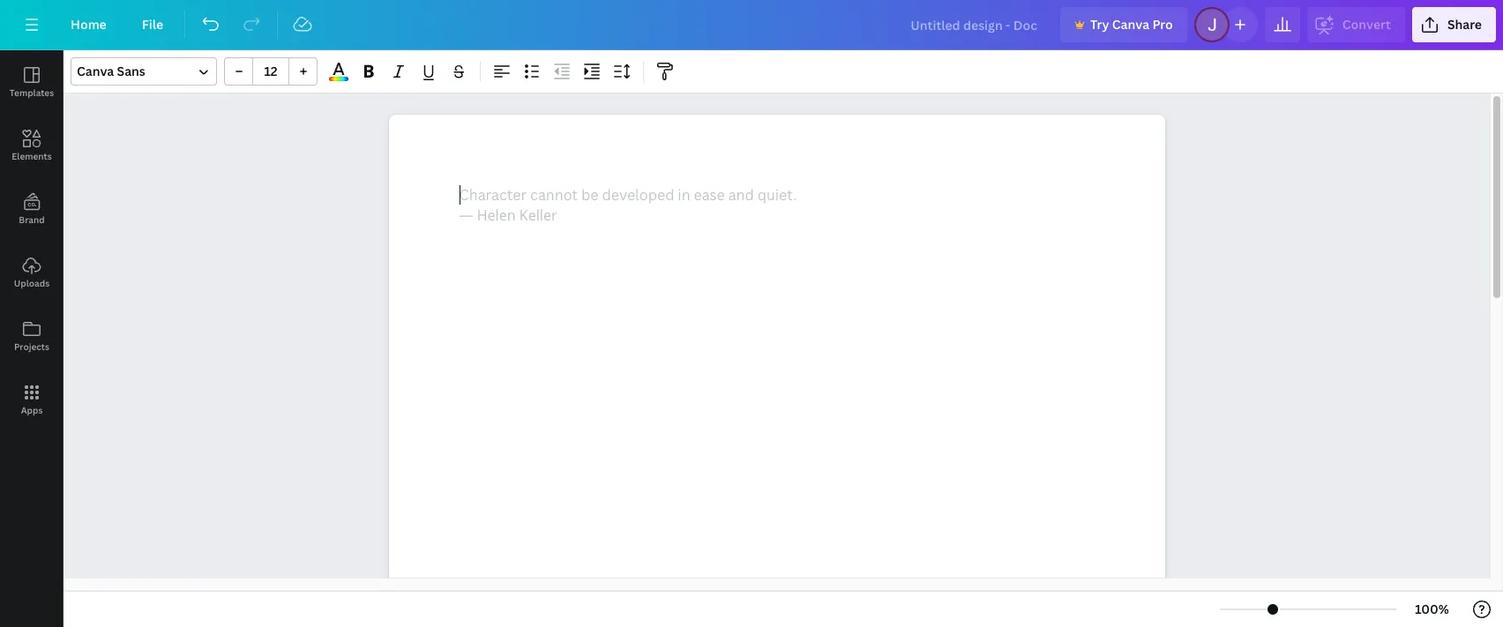 Task type: describe. For each thing, give the bounding box(es) containing it.
color range image
[[329, 77, 348, 81]]

projects button
[[0, 304, 64, 368]]

canva sans
[[77, 63, 145, 79]]

brand
[[19, 214, 45, 226]]

projects
[[14, 341, 49, 353]]

home link
[[56, 7, 121, 42]]

share
[[1448, 16, 1482, 33]]

apps
[[21, 404, 43, 416]]

templates button
[[0, 50, 64, 114]]

share button
[[1413, 7, 1497, 42]]

file
[[142, 16, 163, 33]]

pro
[[1153, 16, 1173, 33]]

try canva pro
[[1091, 16, 1173, 33]]

canva inside button
[[1113, 16, 1150, 33]]

uploads
[[14, 277, 50, 289]]

100% button
[[1404, 596, 1461, 624]]

canva sans button
[[71, 57, 217, 86]]



Task type: vqa. For each thing, say whether or not it's contained in the screenshot.
the Past events link
no



Task type: locate. For each thing, give the bounding box(es) containing it.
convert
[[1343, 16, 1391, 33]]

canva inside dropdown button
[[77, 63, 114, 79]]

elements button
[[0, 114, 64, 177]]

main menu bar
[[0, 0, 1504, 50]]

apps button
[[0, 368, 64, 431]]

try
[[1091, 16, 1110, 33]]

file button
[[128, 7, 178, 42]]

1 vertical spatial canva
[[77, 63, 114, 79]]

canva left the sans
[[77, 63, 114, 79]]

try canva pro button
[[1061, 7, 1187, 42]]

side panel tab list
[[0, 50, 64, 431]]

elements
[[12, 150, 52, 162]]

0 vertical spatial canva
[[1113, 16, 1150, 33]]

brand button
[[0, 177, 64, 241]]

canva right "try"
[[1113, 16, 1150, 33]]

home
[[71, 16, 107, 33]]

Design title text field
[[897, 7, 1053, 42]]

canva
[[1113, 16, 1150, 33], [77, 63, 114, 79]]

1 horizontal spatial canva
[[1113, 16, 1150, 33]]

templates
[[10, 86, 54, 99]]

None text field
[[389, 115, 1165, 627]]

group
[[224, 57, 318, 86]]

100%
[[1415, 601, 1450, 618]]

sans
[[117, 63, 145, 79]]

– – number field
[[259, 63, 283, 79]]

convert button
[[1307, 7, 1406, 42]]

uploads button
[[0, 241, 64, 304]]

0 horizontal spatial canva
[[77, 63, 114, 79]]



